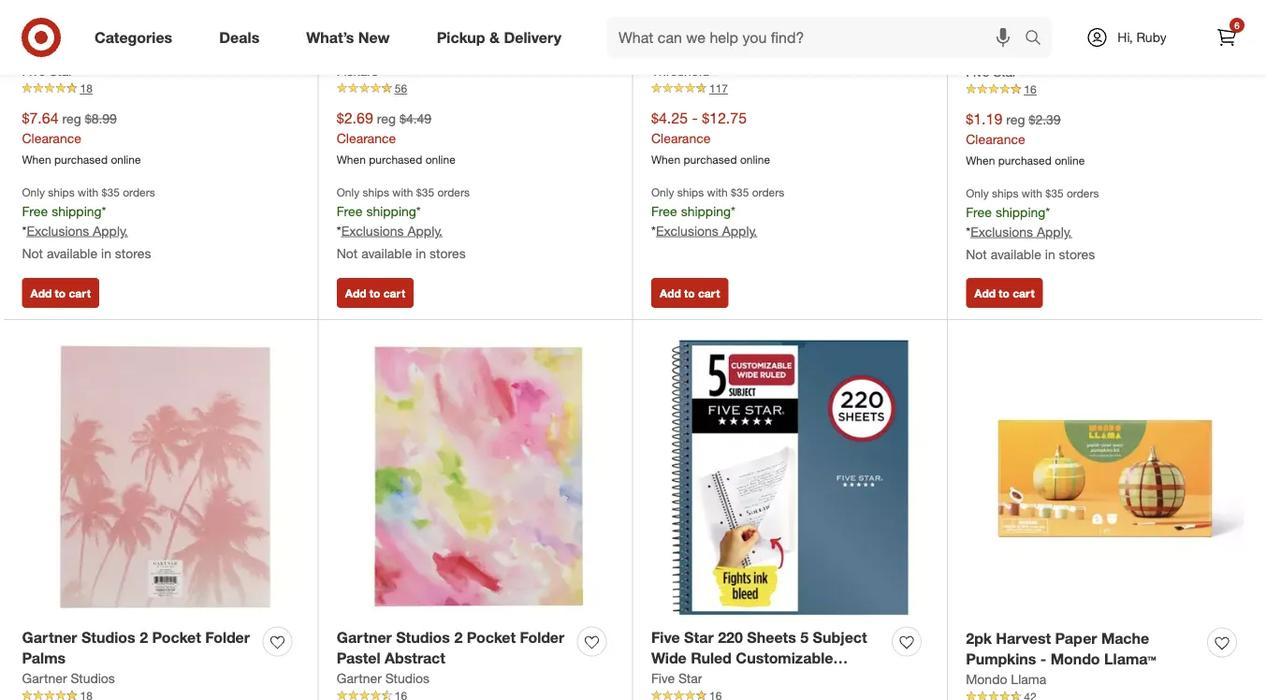 Task type: vqa. For each thing, say whether or not it's contained in the screenshot.
'STORES' for $1.19
yes



Task type: describe. For each thing, give the bounding box(es) containing it.
18 link
[[22, 80, 299, 97]]

shipping for $12.75
[[681, 203, 731, 219]]

ships for $4.25
[[677, 185, 704, 199]]

in for $7.64
[[101, 245, 111, 261]]

pocket inside "five star 300 sheets  5 subject college ruled spiral notebook with pocket dividers white"
[[56, 63, 105, 81]]

pocket for gartner studios 2 pocket folder pastel abstract
[[467, 628, 516, 646]]

threshold™
[[651, 42, 731, 60]]

with for $7.64
[[78, 185, 99, 199]]

five down college
[[22, 62, 46, 79]]

exclusions for $1.19
[[971, 223, 1033, 240]]

ruled for 300
[[80, 42, 121, 60]]

available for $2.69
[[361, 245, 412, 261]]

customizable
[[736, 649, 833, 668]]

exclusions for $4.25
[[656, 222, 719, 239]]

purchased for $4.49
[[369, 152, 422, 166]]

pumpkin
[[716, 20, 778, 38]]

only for $4.25
[[651, 185, 674, 199]]

56
[[395, 81, 407, 95]]

pickup
[[437, 28, 485, 46]]

2pk
[[966, 629, 992, 647]]

$7.64 reg $8.99 clearance when purchased online
[[22, 109, 141, 166]]

exclusions apply. link for $7.64
[[27, 222, 128, 239]]

ruby
[[1137, 29, 1167, 45]]

$4.49
[[400, 110, 432, 127]]

college
[[22, 42, 76, 60]]

mondo llama link
[[966, 670, 1047, 689]]

point
[[528, 20, 565, 38]]

ceramic pumpkin rust - threshold™
[[651, 20, 825, 60]]

white
[[172, 63, 213, 81]]

$35 for $2.39
[[1046, 186, 1064, 200]]

five inside five star 220 sheets 5 subject wide ruled customizable notebook feature rich teal
[[651, 628, 680, 646]]

orders for $2.39
[[1067, 186, 1099, 200]]

purchased for $2.39
[[999, 153, 1052, 167]]

five star 220 sheets 5 subject wide ruled customizable notebook feature rich teal
[[651, 628, 867, 689]]

star for snap's five star link
[[993, 63, 1017, 80]]

plastic
[[1099, 21, 1147, 39]]

sheets for 300
[[118, 20, 167, 38]]

apply. for $4.49
[[408, 222, 443, 239]]

reg for $1.19
[[1006, 111, 1026, 128]]

- inside ceramic pumpkin rust - threshold™
[[819, 20, 825, 38]]

feature
[[725, 671, 779, 689]]

categories link
[[79, 17, 196, 58]]

5 for spiral
[[171, 20, 179, 38]]

five star for college
[[22, 62, 73, 79]]

exclusions for $2.69
[[341, 222, 404, 239]]

new
[[358, 28, 390, 46]]

exclusions for $7.64
[[27, 222, 89, 239]]

add for $2.69
[[345, 286, 366, 300]]

hi,
[[1118, 29, 1133, 45]]

search
[[1017, 30, 1062, 48]]

subject for five star 300 sheets  5 subject college ruled spiral notebook with pocket dividers white
[[184, 20, 238, 38]]

What can we help you find? suggestions appear below search field
[[608, 17, 1030, 58]]

stores for $7.64
[[115, 245, 151, 261]]

studios inside the gartner studios 2 pocket folder palms
[[81, 628, 135, 646]]

fiskars link
[[337, 62, 378, 80]]

$2.39
[[1029, 111, 1061, 128]]

not for $1.19
[[966, 246, 987, 262]]

reg for $7.64
[[62, 110, 81, 127]]

in for $2.69
[[416, 245, 426, 261]]

purchased for $8.99
[[54, 152, 108, 166]]

add to cart button for $7.64
[[22, 278, 99, 308]]

non-
[[412, 20, 447, 38]]

rust
[[782, 20, 815, 38]]

categories
[[95, 28, 172, 46]]

add for $4.25
[[660, 286, 681, 300]]

6 link
[[1207, 17, 1248, 58]]

black
[[1147, 43, 1187, 61]]

56 link
[[337, 80, 614, 97]]

five star link for college
[[22, 62, 73, 80]]

free for $1.19
[[966, 204, 992, 220]]

ships for $1.19
[[992, 186, 1019, 200]]

folder for gartner studios 2 pocket folder palms
[[205, 628, 250, 646]]

with for $4.25
[[707, 185, 728, 199]]

apply. for $8.99
[[93, 222, 128, 239]]

add to cart for $1.19
[[975, 286, 1035, 300]]

gartner studios link for palms
[[22, 669, 115, 688]]

deals link
[[203, 17, 283, 58]]

stick
[[447, 20, 483, 38]]

$4.25
[[651, 109, 688, 127]]

llama™
[[1105, 650, 1157, 669]]

paper
[[1055, 629, 1098, 647]]

add to cart button for $4.25
[[651, 278, 729, 308]]

$35 for $8.99
[[102, 185, 120, 199]]

sheets for 220
[[747, 628, 796, 646]]

star for five star 2 pocket plastic folders snap in portfolio black link in the right of the page
[[999, 21, 1029, 39]]

add for $1.19
[[975, 286, 996, 300]]

6
[[1235, 19, 1240, 31]]

orders for $4.49
[[438, 185, 470, 199]]

add to cart for $4.25
[[660, 286, 720, 300]]

cart for $2.39
[[1013, 286, 1035, 300]]

only ships with $35 orders free shipping * * exclusions apply. not available in stores for $1.19
[[966, 186, 1099, 262]]

$1.19 reg $2.39 clearance when purchased online
[[966, 110, 1085, 167]]

exclusions apply. link for $1.19
[[971, 223, 1072, 240]]

fiskars 5" non-stick deco point kids' scissors rainbow
[[337, 20, 565, 60]]

rich
[[784, 671, 816, 689]]

gartner studios 2 pocket folder palms
[[22, 628, 250, 668]]

search button
[[1017, 17, 1062, 62]]

ships for $2.69
[[363, 185, 389, 199]]

117
[[710, 81, 728, 95]]

fiskars for fiskars 5" non-stick deco point kids' scissors rainbow
[[337, 20, 388, 38]]

hi, ruby
[[1118, 29, 1167, 45]]

apply. for $2.39
[[1037, 223, 1072, 240]]

add to cart for $2.69
[[345, 286, 405, 300]]

exclusions apply. link down $4.25 - $12.75 clearance when purchased online
[[656, 222, 758, 239]]

gartner for palms's gartner studios link
[[22, 670, 67, 687]]

harvest
[[996, 629, 1051, 647]]

kids'
[[337, 42, 372, 60]]

when for $7.64
[[22, 152, 51, 166]]

star for college five star link
[[49, 62, 73, 79]]

$12.75
[[702, 109, 747, 127]]

with for $1.19
[[1022, 186, 1043, 200]]

delivery
[[504, 28, 562, 46]]

gartner studios 2 pocket folder palms link
[[22, 627, 255, 669]]

gartner studios 2 pocket folder pastel abstract link
[[337, 627, 570, 669]]

300
[[89, 20, 114, 38]]

online for $12.75
[[740, 152, 770, 166]]

$7.64
[[22, 109, 59, 127]]

ceramic
[[651, 20, 711, 38]]

abstract
[[385, 649, 445, 668]]

five star 220 sheets 5 subject wide ruled customizable notebook feature rich teal link
[[651, 627, 885, 689]]

rainbow
[[442, 42, 504, 60]]

five star 2 pocket plastic folders snap in portfolio black link
[[966, 20, 1200, 62]]

deco
[[487, 20, 524, 38]]

117 link
[[651, 80, 929, 97]]

shipping for $8.99
[[52, 203, 102, 219]]

$35 for $12.75
[[731, 185, 749, 199]]

deals
[[219, 28, 260, 46]]

folders
[[966, 43, 1019, 61]]

clearance for $2.69
[[337, 130, 396, 146]]

mache
[[1102, 629, 1150, 647]]

scissors
[[376, 42, 438, 60]]

$4.25 - $12.75 clearance when purchased online
[[651, 109, 770, 166]]

notebook for five star 220 sheets 5 subject wide ruled customizable notebook feature rich teal
[[651, 671, 721, 689]]

only ships with $35 orders free shipping * * exclusions apply.
[[651, 185, 785, 239]]

what's new link
[[290, 17, 413, 58]]

five down wide
[[651, 670, 675, 687]]

star for five star 300 sheets  5 subject college ruled spiral notebook with pocket dividers white link
[[55, 20, 84, 38]]

llama
[[1011, 671, 1047, 688]]

fiskars 5" non-stick deco point kids' scissors rainbow link
[[337, 19, 570, 62]]

threshold link
[[651, 62, 710, 80]]

spiral
[[125, 42, 166, 60]]



Task type: locate. For each thing, give the bounding box(es) containing it.
1 gartner studios from the left
[[22, 670, 115, 687]]

with down $2.69 reg $4.49 clearance when purchased online
[[393, 185, 413, 199]]

4 cart from the left
[[1013, 286, 1035, 300]]

when for $4.25
[[651, 152, 681, 166]]

reg left $4.49
[[377, 110, 396, 127]]

purchased inside $7.64 reg $8.99 clearance when purchased online
[[54, 152, 108, 166]]

star up folders
[[999, 21, 1029, 39]]

reg left $2.39
[[1006, 111, 1026, 128]]

subject inside "five star 300 sheets  5 subject college ruled spiral notebook with pocket dividers white"
[[184, 20, 238, 38]]

clearance down $2.69
[[337, 130, 396, 146]]

folder
[[205, 628, 250, 646], [520, 628, 565, 646]]

shipping down $4.25 - $12.75 clearance when purchased online
[[681, 203, 731, 219]]

2
[[1033, 21, 1041, 39], [140, 628, 148, 646], [454, 628, 463, 646]]

when inside $4.25 - $12.75 clearance when purchased online
[[651, 152, 681, 166]]

1 horizontal spatial only ships with $35 orders free shipping * * exclusions apply. not available in stores
[[337, 185, 470, 261]]

ruled for 220
[[691, 649, 732, 668]]

3 to from the left
[[684, 286, 695, 300]]

to for $4.25
[[684, 286, 695, 300]]

notebook inside "five star 300 sheets  5 subject college ruled spiral notebook with pocket dividers white"
[[170, 42, 240, 60]]

to for $1.19
[[999, 286, 1010, 300]]

2 inside five star 2 pocket plastic folders snap in portfolio black
[[1033, 21, 1041, 39]]

clearance for $1.19
[[966, 131, 1026, 147]]

what's
[[306, 28, 354, 46]]

4 add from the left
[[975, 286, 996, 300]]

pocket inside the gartner studios 2 pocket folder palms
[[152, 628, 201, 646]]

online
[[111, 152, 141, 166], [426, 152, 456, 166], [740, 152, 770, 166], [1055, 153, 1085, 167]]

add
[[30, 286, 52, 300], [345, 286, 366, 300], [660, 286, 681, 300], [975, 286, 996, 300]]

to for $7.64
[[55, 286, 66, 300]]

ruled inside "five star 300 sheets  5 subject college ruled spiral notebook with pocket dividers white"
[[80, 42, 121, 60]]

orders down $4.25 - $12.75 clearance when purchased online
[[752, 185, 785, 199]]

exclusions apply. link down $1.19 reg $2.39 clearance when purchased online at top
[[971, 223, 1072, 240]]

five
[[22, 20, 51, 38], [966, 21, 995, 39], [22, 62, 46, 79], [966, 63, 990, 80], [651, 628, 680, 646], [651, 670, 675, 687]]

wide
[[651, 649, 687, 668]]

exclusions apply. link down $7.64 reg $8.99 clearance when purchased online
[[27, 222, 128, 239]]

star inside five star 220 sheets 5 subject wide ruled customizable notebook feature rich teal
[[684, 628, 714, 646]]

gartner studios 2 pocket folder pastel abstract image
[[337, 338, 614, 616], [337, 338, 614, 616]]

when down $2.69
[[337, 152, 366, 166]]

five star 2 pocket plastic folders snap in portfolio black
[[966, 21, 1187, 61]]

shipping down $2.69 reg $4.49 clearance when purchased online
[[366, 203, 416, 219]]

4 add to cart from the left
[[975, 286, 1035, 300]]

1 horizontal spatial notebook
[[651, 671, 721, 689]]

gartner for gartner studios 2 pocket folder pastel abstract link
[[337, 628, 392, 646]]

0 horizontal spatial subject
[[184, 20, 238, 38]]

pumpkins
[[966, 650, 1037, 669]]

0 horizontal spatial reg
[[62, 110, 81, 127]]

portfolio
[[1081, 43, 1143, 61]]

2 horizontal spatial in
[[1045, 246, 1056, 262]]

sheets inside "five star 300 sheets  5 subject college ruled spiral notebook with pocket dividers white"
[[118, 20, 167, 38]]

ships down $7.64 reg $8.99 clearance when purchased online
[[48, 185, 75, 199]]

5"
[[393, 20, 408, 38]]

snap
[[1023, 43, 1059, 61]]

0 vertical spatial ruled
[[80, 42, 121, 60]]

palms
[[22, 649, 66, 668]]

mondo inside 2pk harvest paper mache pumpkins - mondo llama™
[[1051, 650, 1100, 669]]

clearance down the $1.19
[[966, 131, 1026, 147]]

2 fiskars from the top
[[337, 62, 378, 79]]

not for $2.69
[[337, 245, 358, 261]]

16
[[1024, 82, 1037, 96]]

online down $4.49
[[426, 152, 456, 166]]

add to cart button for $2.69
[[337, 278, 414, 308]]

sheets inside five star 220 sheets 5 subject wide ruled customizable notebook feature rich teal
[[747, 628, 796, 646]]

3 add to cart from the left
[[660, 286, 720, 300]]

2 horizontal spatial 2
[[1033, 21, 1041, 39]]

five up folders
[[966, 21, 995, 39]]

- inside $4.25 - $12.75 clearance when purchased online
[[692, 109, 698, 127]]

1 horizontal spatial five star
[[651, 670, 702, 687]]

purchased inside $4.25 - $12.75 clearance when purchased online
[[684, 152, 737, 166]]

0 vertical spatial sheets
[[118, 20, 167, 38]]

2pk harvest paper mache pumpkins - mondo llama™ image
[[966, 338, 1244, 617], [966, 338, 1244, 617]]

0 horizontal spatial not
[[22, 245, 43, 261]]

pickup & delivery link
[[421, 17, 585, 58]]

add to cart button for $1.19
[[966, 278, 1043, 308]]

mondo down pumpkins
[[966, 671, 1008, 688]]

1 horizontal spatial five star link
[[651, 669, 702, 688]]

gartner up palms
[[22, 628, 77, 646]]

2 horizontal spatial reg
[[1006, 111, 1026, 128]]

free down $4.25 - $12.75 clearance when purchased online
[[651, 203, 677, 219]]

five star down folders
[[966, 63, 1017, 80]]

five inside five star 2 pocket plastic folders snap in portfolio black
[[966, 21, 995, 39]]

when for $2.69
[[337, 152, 366, 166]]

five star link for snap
[[966, 62, 1017, 81]]

notebook down wide
[[651, 671, 721, 689]]

pocket for gartner studios 2 pocket folder palms
[[152, 628, 201, 646]]

0 vertical spatial subject
[[184, 20, 238, 38]]

only ships with $35 orders free shipping * * exclusions apply. not available in stores for $2.69
[[337, 185, 470, 261]]

ships inside only ships with $35 orders free shipping * * exclusions apply.
[[677, 185, 704, 199]]

1 add to cart from the left
[[30, 286, 91, 300]]

only ships with $35 orders free shipping * * exclusions apply. not available in stores
[[22, 185, 155, 261], [337, 185, 470, 261], [966, 186, 1099, 262]]

0 horizontal spatial -
[[692, 109, 698, 127]]

only down $7.64 reg $8.99 clearance when purchased online
[[22, 185, 45, 199]]

shipping
[[52, 203, 102, 219], [366, 203, 416, 219], [681, 203, 731, 219], [996, 204, 1046, 220]]

notebook for five star 300 sheets  5 subject college ruled spiral notebook with pocket dividers white
[[170, 42, 240, 60]]

star
[[55, 20, 84, 38], [999, 21, 1029, 39], [49, 62, 73, 79], [993, 63, 1017, 80], [684, 628, 714, 646], [679, 670, 702, 687]]

ruled inside five star 220 sheets 5 subject wide ruled customizable notebook feature rich teal
[[691, 649, 732, 668]]

pastel
[[337, 649, 381, 668]]

reg inside $1.19 reg $2.39 clearance when purchased online
[[1006, 111, 1026, 128]]

when down $4.25
[[651, 152, 681, 166]]

1 fiskars from the top
[[337, 20, 388, 38]]

sheets up customizable
[[747, 628, 796, 646]]

star inside "five star 300 sheets  5 subject college ruled spiral notebook with pocket dividers white"
[[55, 20, 84, 38]]

$35 down $7.64 reg $8.99 clearance when purchased online
[[102, 185, 120, 199]]

available for $1.19
[[991, 246, 1042, 262]]

five star link
[[22, 62, 73, 80], [966, 62, 1017, 81], [651, 669, 702, 688]]

1 vertical spatial mondo
[[966, 671, 1008, 688]]

gartner studios link down pastel
[[337, 669, 430, 688]]

purchased inside $2.69 reg $4.49 clearance when purchased online
[[369, 152, 422, 166]]

2 gartner studios link from the left
[[337, 669, 430, 688]]

online inside $7.64 reg $8.99 clearance when purchased online
[[111, 152, 141, 166]]

2pk harvest paper mache pumpkins - mondo llama™
[[966, 629, 1157, 669]]

exclusions inside only ships with $35 orders free shipping * * exclusions apply.
[[656, 222, 719, 239]]

only for $2.69
[[337, 185, 360, 199]]

five star down wide
[[651, 670, 702, 687]]

only down $4.25 - $12.75 clearance when purchased online
[[651, 185, 674, 199]]

subject inside five star 220 sheets 5 subject wide ruled customizable notebook feature rich teal
[[813, 628, 867, 646]]

star down college
[[49, 62, 73, 79]]

apply. inside only ships with $35 orders free shipping * * exclusions apply.
[[722, 222, 758, 239]]

when inside $2.69 reg $4.49 clearance when purchased online
[[337, 152, 366, 166]]

0 horizontal spatial folder
[[205, 628, 250, 646]]

2 add to cart from the left
[[345, 286, 405, 300]]

free inside only ships with $35 orders free shipping * * exclusions apply.
[[651, 203, 677, 219]]

gartner studios
[[22, 670, 115, 687], [337, 670, 430, 687]]

ruled down 300
[[80, 42, 121, 60]]

exclusions apply. link down $2.69 reg $4.49 clearance when purchased online
[[341, 222, 443, 239]]

-
[[819, 20, 825, 38], [692, 109, 698, 127], [1041, 650, 1047, 669]]

orders down $1.19 reg $2.39 clearance when purchased online at top
[[1067, 186, 1099, 200]]

5 for customizable
[[801, 628, 809, 646]]

fiskars down kids'
[[337, 62, 378, 79]]

1 gartner studios link from the left
[[22, 669, 115, 688]]

purchased
[[54, 152, 108, 166], [369, 152, 422, 166], [684, 152, 737, 166], [999, 153, 1052, 167]]

with inside only ships with $35 orders free shipping * * exclusions apply.
[[707, 185, 728, 199]]

only down $1.19 reg $2.39 clearance when purchased online at top
[[966, 186, 989, 200]]

five star 300 sheets  5 subject college ruled spiral notebook with pocket dividers white link
[[22, 19, 255, 81]]

2 cart from the left
[[384, 286, 405, 300]]

2 horizontal spatial only ships with $35 orders free shipping * * exclusions apply. not available in stores
[[966, 186, 1099, 262]]

2 vertical spatial -
[[1041, 650, 1047, 669]]

1 horizontal spatial not
[[337, 245, 358, 261]]

pocket inside five star 2 pocket plastic folders snap in portfolio black
[[1045, 21, 1094, 39]]

1 horizontal spatial folder
[[520, 628, 565, 646]]

sheets up spiral
[[118, 20, 167, 38]]

1 horizontal spatial in
[[416, 245, 426, 261]]

1 horizontal spatial stores
[[430, 245, 466, 261]]

gartner
[[22, 628, 77, 646], [337, 628, 392, 646], [22, 670, 67, 687], [337, 670, 382, 687]]

star down folders
[[993, 63, 1017, 80]]

1 vertical spatial notebook
[[651, 671, 721, 689]]

not for $7.64
[[22, 245, 43, 261]]

gartner studios down palms
[[22, 670, 115, 687]]

only for $7.64
[[22, 185, 45, 199]]

0 horizontal spatial 2
[[140, 628, 148, 646]]

&
[[490, 28, 500, 46]]

$2.69
[[337, 109, 373, 127]]

0 horizontal spatial in
[[101, 245, 111, 261]]

1 vertical spatial 5
[[801, 628, 809, 646]]

0 horizontal spatial stores
[[115, 245, 151, 261]]

subject for five star 220 sheets 5 subject wide ruled customizable notebook feature rich teal
[[813, 628, 867, 646]]

what's new
[[306, 28, 390, 46]]

5 up customizable
[[801, 628, 809, 646]]

2 gartner studios from the left
[[337, 670, 430, 687]]

pocket
[[1045, 21, 1094, 39], [56, 63, 105, 81], [152, 628, 201, 646], [467, 628, 516, 646]]

orders
[[123, 185, 155, 199], [438, 185, 470, 199], [752, 185, 785, 199], [1067, 186, 1099, 200]]

clearance inside $7.64 reg $8.99 clearance when purchased online
[[22, 130, 81, 146]]

1 horizontal spatial available
[[361, 245, 412, 261]]

2 inside gartner studios 2 pocket folder pastel abstract
[[454, 628, 463, 646]]

orders down $2.69 reg $4.49 clearance when purchased online
[[438, 185, 470, 199]]

only ships with $35 orders free shipping * * exclusions apply. not available in stores for $7.64
[[22, 185, 155, 261]]

3 add to cart button from the left
[[651, 278, 729, 308]]

add to cart
[[30, 286, 91, 300], [345, 286, 405, 300], [660, 286, 720, 300], [975, 286, 1035, 300]]

3 add from the left
[[660, 286, 681, 300]]

orders inside only ships with $35 orders free shipping * * exclusions apply.
[[752, 185, 785, 199]]

3 cart from the left
[[698, 286, 720, 300]]

fiskars
[[337, 20, 388, 38], [337, 62, 378, 79]]

fiskars for fiskars
[[337, 62, 378, 79]]

star down wide
[[679, 670, 702, 687]]

apply. for $12.75
[[722, 222, 758, 239]]

0 horizontal spatial notebook
[[170, 42, 240, 60]]

1 horizontal spatial 5
[[801, 628, 809, 646]]

purchased for $12.75
[[684, 152, 737, 166]]

five star 220 sheets 5 subject wide ruled customizable notebook feature rich teal image
[[651, 338, 929, 616], [651, 338, 929, 616]]

$1.19
[[966, 110, 1003, 128]]

five star link down college
[[22, 62, 73, 80]]

five up wide
[[651, 628, 680, 646]]

1 add from the left
[[30, 286, 52, 300]]

ships
[[48, 185, 75, 199], [363, 185, 389, 199], [677, 185, 704, 199], [992, 186, 1019, 200]]

$2.69 reg $4.49 clearance when purchased online
[[337, 109, 456, 166]]

2 horizontal spatial five star
[[966, 63, 1017, 80]]

mondo llama
[[966, 671, 1047, 688]]

clearance inside $2.69 reg $4.49 clearance when purchased online
[[337, 130, 396, 146]]

1 horizontal spatial 2
[[454, 628, 463, 646]]

$35 down $4.25 - $12.75 clearance when purchased online
[[731, 185, 749, 199]]

18
[[80, 81, 93, 95]]

online for $2.39
[[1055, 153, 1085, 167]]

gartner inside the gartner studios 2 pocket folder palms
[[22, 628, 77, 646]]

free down $7.64 reg $8.99 clearance when purchased online
[[22, 203, 48, 219]]

online down $8.99
[[111, 152, 141, 166]]

free for $4.25
[[651, 203, 677, 219]]

$35 for $4.49
[[416, 185, 434, 199]]

five star link for wide
[[651, 669, 702, 688]]

2 for folders
[[1033, 21, 1041, 39]]

star up college
[[55, 20, 84, 38]]

reg inside $7.64 reg $8.99 clearance when purchased online
[[62, 110, 81, 127]]

five up college
[[22, 20, 51, 38]]

free
[[22, 203, 48, 219], [337, 203, 363, 219], [651, 203, 677, 219], [966, 204, 992, 220]]

shipping down $7.64 reg $8.99 clearance when purchased online
[[52, 203, 102, 219]]

1 folder from the left
[[205, 628, 250, 646]]

free down $1.19 reg $2.39 clearance when purchased online at top
[[966, 204, 992, 220]]

2 add from the left
[[345, 286, 366, 300]]

- right rust on the top right
[[819, 20, 825, 38]]

gartner studios down pastel
[[337, 670, 430, 687]]

mondo
[[1051, 650, 1100, 669], [966, 671, 1008, 688]]

free for $7.64
[[22, 203, 48, 219]]

$35 inside only ships with $35 orders free shipping * * exclusions apply.
[[731, 185, 749, 199]]

purchased down $8.99
[[54, 152, 108, 166]]

orders for $8.99
[[123, 185, 155, 199]]

$35 down $1.19 reg $2.39 clearance when purchased online at top
[[1046, 186, 1064, 200]]

star for five star link associated with wide
[[679, 670, 702, 687]]

0 vertical spatial fiskars
[[337, 20, 388, 38]]

1 horizontal spatial gartner studios
[[337, 670, 430, 687]]

0 vertical spatial mondo
[[1051, 650, 1100, 669]]

ships down $2.69 reg $4.49 clearance when purchased online
[[363, 185, 389, 199]]

when inside $1.19 reg $2.39 clearance when purchased online
[[966, 153, 995, 167]]

add for $7.64
[[30, 286, 52, 300]]

gartner studios for palms
[[22, 670, 115, 687]]

1 horizontal spatial reg
[[377, 110, 396, 127]]

online inside $4.25 - $12.75 clearance when purchased online
[[740, 152, 770, 166]]

online down $12.75
[[740, 152, 770, 166]]

with
[[22, 63, 52, 81], [78, 185, 99, 199], [393, 185, 413, 199], [707, 185, 728, 199], [1022, 186, 1043, 200]]

gartner studios link
[[22, 669, 115, 688], [337, 669, 430, 688]]

online for $4.49
[[426, 152, 456, 166]]

0 horizontal spatial mondo
[[966, 671, 1008, 688]]

2 folder from the left
[[520, 628, 565, 646]]

2 horizontal spatial not
[[966, 246, 987, 262]]

1 to from the left
[[55, 286, 66, 300]]

five down folders
[[966, 63, 990, 80]]

2 inside the gartner studios 2 pocket folder palms
[[140, 628, 148, 646]]

- up llama
[[1041, 650, 1047, 669]]

16 link
[[966, 81, 1244, 98]]

with for $2.69
[[393, 185, 413, 199]]

ships for $7.64
[[48, 185, 75, 199]]

when for $1.19
[[966, 153, 995, 167]]

clearance
[[22, 130, 81, 146], [337, 130, 396, 146], [651, 130, 711, 146], [966, 131, 1026, 147]]

stores for $1.19
[[1059, 246, 1095, 262]]

1 horizontal spatial subject
[[813, 628, 867, 646]]

cart for $4.49
[[384, 286, 405, 300]]

star inside five star 2 pocket plastic folders snap in portfolio black
[[999, 21, 1029, 39]]

with down college
[[22, 63, 52, 81]]

notebook up white
[[170, 42, 240, 60]]

free down $2.69 reg $4.49 clearance when purchased online
[[337, 203, 363, 219]]

teal
[[820, 671, 848, 689]]

1 horizontal spatial mondo
[[1051, 650, 1100, 669]]

0 horizontal spatial only ships with $35 orders free shipping * * exclusions apply. not available in stores
[[22, 185, 155, 261]]

subject up white
[[184, 20, 238, 38]]

with inside "five star 300 sheets  5 subject college ruled spiral notebook with pocket dividers white"
[[22, 63, 52, 81]]

*
[[102, 203, 106, 219], [416, 203, 421, 219], [731, 203, 736, 219], [1046, 204, 1050, 220], [22, 222, 27, 239], [337, 222, 341, 239], [651, 222, 656, 239], [966, 223, 971, 240]]

shipping for $2.39
[[996, 204, 1046, 220]]

1 horizontal spatial gartner studios link
[[337, 669, 430, 688]]

clearance down $7.64
[[22, 130, 81, 146]]

fiskars inside fiskars 5" non-stick deco point kids' scissors rainbow
[[337, 20, 388, 38]]

0 vertical spatial notebook
[[170, 42, 240, 60]]

clearance down $4.25
[[651, 130, 711, 146]]

ceramic pumpkin rust - threshold™ link
[[651, 19, 885, 62]]

exclusions
[[27, 222, 89, 239], [341, 222, 404, 239], [656, 222, 719, 239], [971, 223, 1033, 240]]

4 add to cart button from the left
[[966, 278, 1043, 308]]

star left the 220
[[684, 628, 714, 646]]

5 inside five star 220 sheets 5 subject wide ruled customizable notebook feature rich teal
[[801, 628, 809, 646]]

gartner down pastel
[[337, 670, 382, 687]]

purchased inside $1.19 reg $2.39 clearance when purchased online
[[999, 153, 1052, 167]]

add to cart for $7.64
[[30, 286, 91, 300]]

five star down college
[[22, 62, 73, 79]]

online inside $2.69 reg $4.49 clearance when purchased online
[[426, 152, 456, 166]]

ruled down the 220
[[691, 649, 732, 668]]

five star for wide
[[651, 670, 702, 687]]

purchased down $4.49
[[369, 152, 422, 166]]

gartner studios 2 pocket folder pastel abstract
[[337, 628, 565, 668]]

2 horizontal spatial available
[[991, 246, 1042, 262]]

mondo down paper
[[1051, 650, 1100, 669]]

only
[[22, 185, 45, 199], [337, 185, 360, 199], [651, 185, 674, 199], [966, 186, 989, 200]]

1 horizontal spatial -
[[819, 20, 825, 38]]

gartner studios link down palms
[[22, 669, 115, 688]]

shipping for $4.49
[[366, 203, 416, 219]]

five star link down folders
[[966, 62, 1017, 81]]

orders down $7.64 reg $8.99 clearance when purchased online
[[123, 185, 155, 199]]

1 vertical spatial -
[[692, 109, 698, 127]]

2 horizontal spatial stores
[[1059, 246, 1095, 262]]

2 add to cart button from the left
[[337, 278, 414, 308]]

subject
[[184, 20, 238, 38], [813, 628, 867, 646]]

fiskars up kids'
[[337, 20, 388, 38]]

with down $7.64 reg $8.99 clearance when purchased online
[[78, 185, 99, 199]]

with down $4.25 - $12.75 clearance when purchased online
[[707, 185, 728, 199]]

five star link down wide
[[651, 669, 702, 688]]

only ships with $35 orders free shipping * * exclusions apply. not available in stores down $1.19 reg $2.39 clearance when purchased online at top
[[966, 186, 1099, 262]]

$8.99
[[85, 110, 117, 127]]

available for $7.64
[[47, 245, 97, 261]]

not
[[22, 245, 43, 261], [337, 245, 358, 261], [966, 246, 987, 262]]

purchased down $12.75
[[684, 152, 737, 166]]

folder for gartner studios 2 pocket folder pastel abstract
[[520, 628, 565, 646]]

2 to from the left
[[370, 286, 380, 300]]

0 horizontal spatial sheets
[[118, 20, 167, 38]]

studios inside gartner studios 2 pocket folder pastel abstract
[[396, 628, 450, 646]]

online down $2.39
[[1055, 153, 1085, 167]]

0 horizontal spatial ruled
[[80, 42, 121, 60]]

1 horizontal spatial sheets
[[747, 628, 796, 646]]

to for $2.69
[[370, 286, 380, 300]]

only ships with $35 orders free shipping * * exclusions apply. not available in stores down $7.64 reg $8.99 clearance when purchased online
[[22, 185, 155, 261]]

4 to from the left
[[999, 286, 1010, 300]]

add to cart button
[[22, 278, 99, 308], [337, 278, 414, 308], [651, 278, 729, 308], [966, 278, 1043, 308]]

gartner studios 2 pocket folder palms image
[[22, 338, 299, 616], [22, 338, 299, 616]]

clearance inside $1.19 reg $2.39 clearance when purchased online
[[966, 131, 1026, 147]]

0 horizontal spatial available
[[47, 245, 97, 261]]

2 horizontal spatial -
[[1041, 650, 1047, 669]]

gartner for gartner studios 2 pocket folder palms link
[[22, 628, 77, 646]]

1 cart from the left
[[69, 286, 91, 300]]

stores for $2.69
[[430, 245, 466, 261]]

0 horizontal spatial five star link
[[22, 62, 73, 80]]

gartner studios link for pastel
[[337, 669, 430, 688]]

reg inside $2.69 reg $4.49 clearance when purchased online
[[377, 110, 396, 127]]

0 horizontal spatial gartner studios link
[[22, 669, 115, 688]]

2 for pastel
[[454, 628, 463, 646]]

five inside "five star 300 sheets  5 subject college ruled spiral notebook with pocket dividers white"
[[22, 20, 51, 38]]

0 vertical spatial -
[[819, 20, 825, 38]]

five star 300 sheets  5 subject college ruled spiral notebook with pocket dividers white
[[22, 20, 240, 81]]

ships down $4.25 - $12.75 clearance when purchased online
[[677, 185, 704, 199]]

only inside only ships with $35 orders free shipping * * exclusions apply.
[[651, 185, 674, 199]]

online inside $1.19 reg $2.39 clearance when purchased online
[[1055, 153, 1085, 167]]

5 up white
[[171, 20, 179, 38]]

five star for snap
[[966, 63, 1017, 80]]

only ships with $35 orders free shipping * * exclusions apply. not available in stores down $2.69 reg $4.49 clearance when purchased online
[[337, 185, 470, 261]]

shipping inside only ships with $35 orders free shipping * * exclusions apply.
[[681, 203, 731, 219]]

when down $7.64
[[22, 152, 51, 166]]

0 horizontal spatial gartner studios
[[22, 670, 115, 687]]

2pk harvest paper mache pumpkins - mondo llama™ link
[[966, 627, 1200, 670]]

exclusions apply. link for $2.69
[[341, 222, 443, 239]]

subject up teal
[[813, 628, 867, 646]]

1 add to cart button from the left
[[22, 278, 99, 308]]

gartner up pastel
[[337, 628, 392, 646]]

pickup & delivery
[[437, 28, 562, 46]]

ships down $1.19 reg $2.39 clearance when purchased online at top
[[992, 186, 1019, 200]]

0 vertical spatial 5
[[171, 20, 179, 38]]

in
[[101, 245, 111, 261], [416, 245, 426, 261], [1045, 246, 1056, 262]]

5 inside "five star 300 sheets  5 subject college ruled spiral notebook with pocket dividers white"
[[171, 20, 179, 38]]

220
[[718, 628, 743, 646]]

1 vertical spatial fiskars
[[337, 62, 378, 79]]

ruled
[[80, 42, 121, 60], [691, 649, 732, 668]]

notebook inside five star 220 sheets 5 subject wide ruled customizable notebook feature rich teal
[[651, 671, 721, 689]]

gartner down palms
[[22, 670, 67, 687]]

$35 down $2.69 reg $4.49 clearance when purchased online
[[416, 185, 434, 199]]

- inside 2pk harvest paper mache pumpkins - mondo llama™
[[1041, 650, 1047, 669]]

cart for $8.99
[[69, 286, 91, 300]]

only for $1.19
[[966, 186, 989, 200]]

pocket inside gartner studios 2 pocket folder pastel abstract
[[467, 628, 516, 646]]

dividers
[[110, 63, 168, 81]]

0 horizontal spatial 5
[[171, 20, 179, 38]]

1 vertical spatial sheets
[[747, 628, 796, 646]]

only down $2.69 reg $4.49 clearance when purchased online
[[337, 185, 360, 199]]

0 horizontal spatial five star
[[22, 62, 73, 79]]

gartner inside gartner studios 2 pocket folder pastel abstract
[[337, 628, 392, 646]]

2 horizontal spatial five star link
[[966, 62, 1017, 81]]

1 vertical spatial subject
[[813, 628, 867, 646]]

1 vertical spatial ruled
[[691, 649, 732, 668]]

threshold
[[651, 62, 710, 79]]

folder inside the gartner studios 2 pocket folder palms
[[205, 628, 250, 646]]

cart for $12.75
[[698, 286, 720, 300]]

1 horizontal spatial ruled
[[691, 649, 732, 668]]

pocket for five star 2 pocket plastic folders snap in portfolio black
[[1045, 21, 1094, 39]]

- right $4.25
[[692, 109, 698, 127]]

when inside $7.64 reg $8.99 clearance when purchased online
[[22, 152, 51, 166]]

reg left $8.99
[[62, 110, 81, 127]]

reg
[[62, 110, 81, 127], [377, 110, 396, 127], [1006, 111, 1026, 128]]

exclusions apply. link
[[27, 222, 128, 239], [341, 222, 443, 239], [656, 222, 758, 239], [971, 223, 1072, 240]]

folder inside gartner studios 2 pocket folder pastel abstract
[[520, 628, 565, 646]]

purchased down $2.39
[[999, 153, 1052, 167]]

with down $1.19 reg $2.39 clearance when purchased online at top
[[1022, 186, 1043, 200]]

when down the $1.19
[[966, 153, 995, 167]]

shipping down $1.19 reg $2.39 clearance when purchased online at top
[[996, 204, 1046, 220]]

clearance inside $4.25 - $12.75 clearance when purchased online
[[651, 130, 711, 146]]



